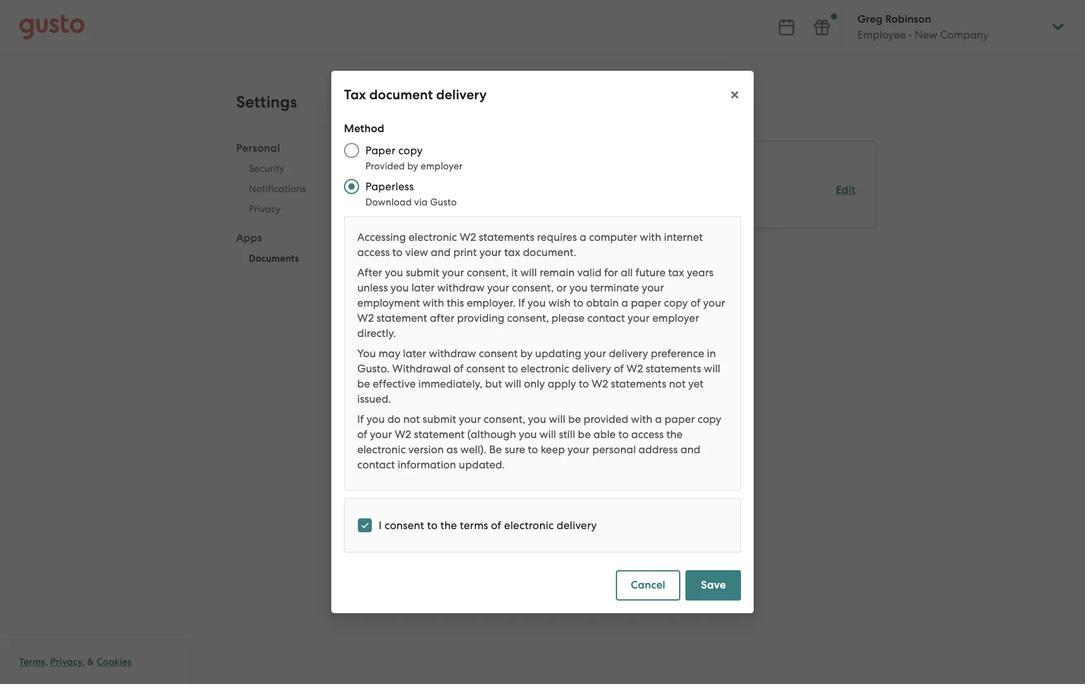Task type: locate. For each thing, give the bounding box(es) containing it.
later up the withdrawal
[[403, 347, 426, 360]]

consent, left it
[[467, 266, 509, 279]]

not inside if you do not submit your consent, you will be provided with a paper copy of your
[[403, 413, 420, 426]]

apply
[[548, 378, 576, 390]]

0 horizontal spatial a
[[580, 231, 587, 244]]

tax
[[505, 246, 521, 259], [669, 266, 685, 279]]

1 vertical spatial privacy
[[50, 657, 82, 668]]

a inside after you submit your consent, it will remain valid for all future tax years unless you later withdraw your consent, or you terminate your employment with this employer. if you wish to obtain a paper copy of your w2
[[622, 297, 629, 309]]

a
[[580, 231, 587, 244], [622, 297, 629, 309], [655, 413, 662, 426]]

privacy left '&'
[[50, 657, 82, 668]]

withdraw inside you may later withdraw consent by updating your delivery preference in gusto. withdrawal of consent to electronic delivery of
[[429, 347, 476, 360]]

to up the please
[[574, 297, 584, 309]]

statements up it
[[479, 231, 535, 244]]

document up download via gusto
[[381, 183, 432, 196]]

privacy
[[249, 204, 281, 215], [50, 657, 82, 668]]

consent, down it
[[512, 282, 554, 294]]

0 horizontal spatial contact
[[357, 459, 395, 471]]

1 vertical spatial a
[[622, 297, 629, 309]]

to
[[393, 246, 403, 259], [574, 297, 584, 309], [508, 363, 518, 375], [579, 378, 589, 390], [619, 428, 629, 441], [528, 444, 538, 456], [427, 519, 438, 532]]

statements down preference
[[646, 363, 702, 375]]

1 horizontal spatial and
[[681, 444, 701, 456]]

a up address
[[655, 413, 662, 426]]

statement
[[377, 312, 427, 325], [414, 428, 465, 441]]

statements
[[479, 231, 535, 244], [646, 363, 702, 375], [611, 378, 667, 390]]

0 vertical spatial contact
[[588, 312, 625, 325]]

with inside statements requires a computer with internet access to view and print your tax document.
[[640, 231, 662, 244]]

0 horizontal spatial paper
[[631, 297, 662, 309]]

with left internet at the top of page
[[640, 231, 662, 244]]

account menu element
[[841, 0, 1067, 54]]

consent, inside if you do not submit your consent, you will be provided with a paper copy of your
[[484, 413, 526, 426]]

if up statement after providing consent, please contact your employer directly.
[[519, 297, 525, 309]]

1 vertical spatial if
[[357, 413, 364, 426]]

gusto.
[[357, 363, 390, 375]]

employer
[[421, 161, 463, 172], [653, 312, 699, 325]]

1 vertical spatial tax
[[669, 266, 685, 279]]

group
[[236, 141, 319, 273]]

not
[[669, 378, 686, 390], [403, 413, 420, 426]]

,
[[45, 657, 48, 668], [82, 657, 85, 668]]

statements inside statements not yet issued.
[[611, 378, 667, 390]]

privacy link
[[236, 199, 319, 220], [50, 657, 82, 668]]

0 vertical spatial statements
[[479, 231, 535, 244]]

via
[[414, 197, 428, 208]]

submit inside if you do not submit your consent, you will be provided with a paper copy of your
[[423, 413, 456, 426]]

notifications link
[[236, 179, 319, 199]]

to up statements not yet issued.
[[508, 363, 518, 375]]

to inside after you submit your consent, it will remain valid for all future tax years unless you later withdraw your consent, or you terminate your employment with this employer. if you wish to obtain a paper copy of your w2
[[574, 297, 584, 309]]

privacy link down 'notifications'
[[236, 199, 319, 220]]

your down "future"
[[642, 282, 664, 294]]

sure
[[505, 444, 526, 456]]

preferences group
[[360, 157, 856, 213]]

your right updating
[[584, 347, 607, 360]]

1 , from the left
[[45, 657, 48, 668]]

after
[[357, 266, 382, 279]]

tax inside dialog
[[344, 87, 366, 103]]

statement inside statement after providing consent, please contact your employer directly.
[[377, 312, 427, 325]]

your down terminate
[[628, 312, 650, 325]]

the left terms
[[441, 519, 457, 532]]

1 horizontal spatial contact
[[588, 312, 625, 325]]

your down do
[[370, 428, 392, 441]]

1 vertical spatial not
[[403, 413, 420, 426]]

you right or
[[570, 282, 588, 294]]

1 horizontal spatial privacy link
[[236, 199, 319, 220]]

withdraw up 'immediately,'
[[429, 347, 476, 360]]

copy inside if you do not submit your consent, you will be provided with a paper copy of your
[[698, 413, 722, 426]]

with inside after you submit your consent, it will remain valid for all future tax years unless you later withdraw your consent, or you terminate your employment with this employer. if you wish to obtain a paper copy of your w2
[[423, 297, 444, 309]]

your down years on the right top of the page
[[704, 297, 726, 309]]

not left yet on the bottom of page
[[669, 378, 686, 390]]

document inside tax document delivery paper copy
[[381, 183, 432, 196]]

1 horizontal spatial by
[[521, 347, 533, 360]]

2 vertical spatial consent
[[385, 519, 425, 532]]

document up method
[[370, 87, 433, 103]]

document inside dialog
[[370, 87, 433, 103]]

contact inside statement after providing consent, please contact your employer directly.
[[588, 312, 625, 325]]

statements inside statements requires a computer with internet access to view and print your tax document.
[[479, 231, 535, 244]]

by up statements will be effective immediately, but will only apply to
[[521, 347, 533, 360]]

1 vertical spatial be
[[568, 413, 581, 426]]

personal
[[236, 142, 280, 155]]

1 horizontal spatial tax
[[669, 266, 685, 279]]

preference
[[651, 347, 705, 360]]

by inside you may later withdraw consent by updating your delivery preference in gusto. withdrawal of consent to electronic delivery of
[[521, 347, 533, 360]]

statements not yet issued.
[[357, 378, 704, 406]]

0 vertical spatial withdraw
[[438, 282, 485, 294]]

1 vertical spatial statement
[[414, 428, 465, 441]]

2 vertical spatial statements
[[611, 378, 667, 390]]

1 horizontal spatial if
[[519, 297, 525, 309]]

0 vertical spatial paper
[[631, 297, 662, 309]]

contact down obtain
[[588, 312, 625, 325]]

electronic right terms
[[504, 519, 554, 532]]

tax up it
[[505, 246, 521, 259]]

0 vertical spatial if
[[519, 297, 525, 309]]

paper down paperless
[[360, 199, 389, 211]]

submit
[[406, 266, 440, 279], [423, 413, 456, 426]]

be inside if you do not submit your consent, you will be provided with a paper copy of your
[[568, 413, 581, 426]]

withdraw inside after you submit your consent, it will remain valid for all future tax years unless you later withdraw your consent, or you terminate your employment with this employer. if you wish to obtain a paper copy of your w2
[[438, 282, 485, 294]]

1 vertical spatial by
[[521, 347, 533, 360]]

0 vertical spatial the
[[667, 428, 683, 441]]

0 horizontal spatial by
[[408, 161, 419, 172]]

later inside after you submit your consent, it will remain valid for all future tax years unless you later withdraw your consent, or you terminate your employment with this employer. if you wish to obtain a paper copy of your w2
[[412, 282, 435, 294]]

the
[[667, 428, 683, 441], [441, 519, 457, 532]]

employer up gusto
[[421, 161, 463, 172]]

submit inside after you submit your consent, it will remain valid for all future tax years unless you later withdraw your consent, or you terminate your employment with this employer. if you wish to obtain a paper copy of your w2
[[406, 266, 440, 279]]

and inside statement (although you will still be able to access the electronic version as well). be sure to keep your personal address and contact information updated.
[[681, 444, 701, 456]]

be right still
[[578, 428, 591, 441]]

0 horizontal spatial ,
[[45, 657, 48, 668]]

0 horizontal spatial if
[[357, 413, 364, 426]]

do
[[388, 413, 401, 426]]

after
[[430, 312, 455, 325]]

your inside you may later withdraw consent by updating your delivery preference in gusto. withdrawal of consent to electronic delivery of
[[584, 347, 607, 360]]

group containing personal
[[236, 141, 319, 273]]

later
[[412, 282, 435, 294], [403, 347, 426, 360]]

access up address
[[632, 428, 664, 441]]

0 vertical spatial by
[[408, 161, 419, 172]]

statement (although you will still be able to access the electronic version as well). be sure to keep your personal address and contact information updated.
[[357, 428, 701, 471]]

cancel
[[631, 579, 666, 592]]

privacy down 'notifications'
[[249, 204, 281, 215]]

and right address
[[681, 444, 701, 456]]

statements inside statements will be effective immediately, but will only apply to
[[646, 363, 702, 375]]

not right do
[[403, 413, 420, 426]]

you right after
[[385, 266, 403, 279]]

1 vertical spatial with
[[423, 297, 444, 309]]

contact down do
[[357, 459, 395, 471]]

1 vertical spatial statements
[[646, 363, 702, 375]]

Paper copy radio
[[338, 137, 366, 164]]

0 vertical spatial privacy
[[249, 204, 281, 215]]

0 vertical spatial with
[[640, 231, 662, 244]]

1 vertical spatial withdraw
[[429, 347, 476, 360]]

statement up "as"
[[414, 428, 465, 441]]

keep
[[541, 444, 565, 456]]

1 vertical spatial submit
[[423, 413, 456, 426]]

1 vertical spatial contact
[[357, 459, 395, 471]]

statement down employment
[[377, 312, 427, 325]]

0 horizontal spatial privacy link
[[50, 657, 82, 668]]

and
[[431, 246, 451, 259], [681, 444, 701, 456]]

0 vertical spatial employer
[[421, 161, 463, 172]]

0 vertical spatial a
[[580, 231, 587, 244]]

your right print
[[480, 246, 502, 259]]

electronic
[[409, 231, 457, 244], [521, 363, 570, 375], [357, 444, 406, 456], [504, 519, 554, 532]]

1 vertical spatial employer
[[653, 312, 699, 325]]

contact
[[588, 312, 625, 325], [357, 459, 395, 471]]

if down issued.
[[357, 413, 364, 426]]

delivery
[[436, 87, 487, 103], [435, 183, 476, 196], [609, 347, 649, 360], [572, 363, 611, 375], [557, 519, 597, 532]]

1 horizontal spatial access
[[632, 428, 664, 441]]

0 vertical spatial access
[[357, 246, 390, 259]]

0 horizontal spatial and
[[431, 246, 451, 259]]

privacy link left '&'
[[50, 657, 82, 668]]

0 horizontal spatial the
[[441, 519, 457, 532]]

consent, inside statement after providing consent, please contact your employer directly.
[[507, 312, 549, 325]]

1 horizontal spatial ,
[[82, 657, 85, 668]]

1 horizontal spatial privacy
[[249, 204, 281, 215]]

privacy inside 'link'
[[249, 204, 281, 215]]

notifications
[[249, 183, 306, 195]]

submit up "as"
[[423, 413, 456, 426]]

be inside statements will be effective immediately, but will only apply to
[[357, 378, 370, 390]]

tax inside statements requires a computer with internet access to view and print your tax document.
[[505, 246, 521, 259]]

copy down yet on the bottom of page
[[698, 413, 722, 426]]

to left view
[[393, 246, 403, 259]]

years
[[687, 266, 714, 279]]

paper inside after you submit your consent, it will remain valid for all future tax years unless you later withdraw your consent, or you terminate your employment with this employer. if you wish to obtain a paper copy of your w2
[[631, 297, 662, 309]]

I consent to the terms of electronic delivery checkbox
[[351, 512, 379, 540]]

consent, up (although
[[484, 413, 526, 426]]

electronic up view
[[409, 231, 457, 244]]

0 vertical spatial later
[[412, 282, 435, 294]]

copy
[[399, 144, 423, 157], [392, 199, 416, 211], [664, 297, 688, 309], [698, 413, 722, 426]]

electronic up only
[[521, 363, 570, 375]]

only
[[524, 378, 545, 390]]

access down accessing
[[357, 246, 390, 259]]

0 vertical spatial statement
[[377, 312, 427, 325]]

will right it
[[521, 266, 537, 279]]

method
[[344, 122, 385, 135]]

copy down paperless
[[392, 199, 416, 211]]

tax left years on the right top of the page
[[669, 266, 685, 279]]

0 horizontal spatial tax
[[505, 246, 521, 259]]

0 vertical spatial tax
[[505, 246, 521, 259]]

2 vertical spatial with
[[631, 413, 653, 426]]

0 horizontal spatial not
[[403, 413, 420, 426]]

1 horizontal spatial employer
[[653, 312, 699, 325]]

statement for (although
[[414, 428, 465, 441]]

0 vertical spatial be
[[357, 378, 370, 390]]

0 vertical spatial paper
[[366, 144, 396, 157]]

electronic down do
[[357, 444, 406, 456]]

tax document delivery dialog
[[332, 71, 754, 614]]

a right requires at the top
[[580, 231, 587, 244]]

1 vertical spatial and
[[681, 444, 701, 456]]

if
[[519, 297, 525, 309], [357, 413, 364, 426]]

1 horizontal spatial paper
[[665, 413, 695, 426]]

your inside statement (although you will still be able to access the electronic version as well). be sure to keep your personal address and contact information updated.
[[568, 444, 590, 456]]

will down the in
[[704, 363, 721, 375]]

0 vertical spatial document
[[370, 87, 433, 103]]

by down paper copy
[[408, 161, 419, 172]]

paper down "future"
[[631, 297, 662, 309]]

and right view
[[431, 246, 451, 259]]

you up employment
[[391, 282, 409, 294]]

future
[[636, 266, 666, 279]]

terms link
[[19, 657, 45, 668]]

1 vertical spatial access
[[632, 428, 664, 441]]

1 vertical spatial later
[[403, 347, 426, 360]]

2 vertical spatial be
[[578, 428, 591, 441]]

paper
[[366, 144, 396, 157], [360, 199, 389, 211]]

1 vertical spatial the
[[441, 519, 457, 532]]

you down statements not yet issued.
[[528, 413, 547, 426]]

electronic inside statement (although you will still be able to access the electronic version as well). be sure to keep your personal address and contact information updated.
[[357, 444, 406, 456]]

0 vertical spatial consent
[[479, 347, 518, 360]]

you left wish
[[528, 297, 546, 309]]

tax up method
[[344, 87, 366, 103]]

your up (although
[[459, 413, 481, 426]]

tax up download
[[360, 183, 378, 196]]

requires
[[537, 231, 577, 244]]

the up address
[[667, 428, 683, 441]]

paper up address
[[665, 413, 695, 426]]

1 vertical spatial paper
[[665, 413, 695, 426]]

for
[[605, 266, 618, 279]]

edit link
[[836, 183, 856, 197]]

statements up provided at the bottom right
[[611, 378, 667, 390]]

withdraw up the this
[[438, 282, 485, 294]]

with up after
[[423, 297, 444, 309]]

1 horizontal spatial the
[[667, 428, 683, 441]]

consent, down wish
[[507, 312, 549, 325]]

you may later withdraw consent by updating your delivery preference in gusto. withdrawal of consent to electronic delivery of
[[357, 347, 716, 375]]

a inside if you do not submit your consent, you will be provided with a paper copy of your
[[655, 413, 662, 426]]

2 vertical spatial a
[[655, 413, 662, 426]]

1 vertical spatial document
[[381, 183, 432, 196]]

paper up provided
[[366, 144, 396, 157]]

of
[[691, 297, 701, 309], [454, 363, 464, 375], [614, 363, 624, 375], [357, 428, 368, 441], [491, 519, 502, 532]]

if you do not submit your consent, you will be provided with a paper copy of your
[[357, 413, 722, 441]]

a down terminate
[[622, 297, 629, 309]]

w2
[[460, 231, 477, 244], [357, 312, 374, 325], [627, 363, 643, 375], [592, 378, 609, 390], [395, 428, 411, 441]]

copy up provided by employer
[[399, 144, 423, 157]]

document for tax document delivery paper copy
[[381, 183, 432, 196]]

copy down years on the right top of the page
[[664, 297, 688, 309]]

be down gusto.
[[357, 378, 370, 390]]

1 horizontal spatial a
[[622, 297, 629, 309]]

this
[[447, 297, 464, 309]]

be up still
[[568, 413, 581, 426]]

tax inside tax document delivery paper copy
[[360, 183, 378, 196]]

delivery inside tax document delivery paper copy
[[435, 183, 476, 196]]

your down still
[[568, 444, 590, 456]]

0 vertical spatial submit
[[406, 266, 440, 279]]

statements for not
[[611, 378, 667, 390]]

accessing
[[357, 231, 406, 244]]

the inside statement (although you will still be able to access the electronic version as well). be sure to keep your personal address and contact information updated.
[[667, 428, 683, 441]]

statement inside statement (although you will still be able to access the electronic version as well). be sure to keep your personal address and contact information updated.
[[414, 428, 465, 441]]

if inside if you do not submit your consent, you will be provided with a paper copy of your
[[357, 413, 364, 426]]

be
[[357, 378, 370, 390], [568, 413, 581, 426], [578, 428, 591, 441]]

documents link
[[236, 249, 319, 269]]

1 vertical spatial paper
[[360, 199, 389, 211]]

or
[[557, 282, 567, 294]]

submit down view
[[406, 266, 440, 279]]

1 horizontal spatial not
[[669, 378, 686, 390]]

0 vertical spatial and
[[431, 246, 451, 259]]

will up still
[[549, 413, 566, 426]]

0 vertical spatial not
[[669, 378, 686, 390]]

your
[[480, 246, 502, 259], [442, 266, 464, 279], [487, 282, 510, 294], [642, 282, 664, 294], [704, 297, 726, 309], [628, 312, 650, 325], [584, 347, 607, 360], [459, 413, 481, 426], [370, 428, 392, 441], [568, 444, 590, 456]]

of down issued.
[[357, 428, 368, 441]]

0 vertical spatial tax
[[344, 87, 366, 103]]

2 horizontal spatial a
[[655, 413, 662, 426]]

to right apply
[[579, 378, 589, 390]]

tax
[[344, 87, 366, 103], [360, 183, 378, 196]]

please
[[552, 312, 585, 325]]

employer up preference
[[653, 312, 699, 325]]

with up address
[[631, 413, 653, 426]]

employment
[[357, 297, 420, 309]]

0 horizontal spatial access
[[357, 246, 390, 259]]

1 vertical spatial tax
[[360, 183, 378, 196]]

will up the "keep"
[[540, 428, 556, 441]]

later up after
[[412, 282, 435, 294]]

of down years on the right top of the page
[[691, 297, 701, 309]]

copy inside tax document delivery paper copy
[[392, 199, 416, 211]]

to right sure
[[528, 444, 538, 456]]

later inside you may later withdraw consent by updating your delivery preference in gusto. withdrawal of consent to electronic delivery of
[[403, 347, 426, 360]]

provided
[[366, 161, 405, 172]]

consent
[[479, 347, 518, 360], [467, 363, 505, 375], [385, 519, 425, 532]]

tax inside after you submit your consent, it will remain valid for all future tax years unless you later withdraw your consent, or you terminate your employment with this employer. if you wish to obtain a paper copy of your w2
[[669, 266, 685, 279]]

with
[[640, 231, 662, 244], [423, 297, 444, 309], [631, 413, 653, 426]]

you up sure
[[519, 428, 537, 441]]

remain
[[540, 266, 575, 279]]

your inside statement after providing consent, please contact your employer directly.
[[628, 312, 650, 325]]

statement for after
[[377, 312, 427, 325]]



Task type: describe. For each thing, give the bounding box(es) containing it.
access inside statements requires a computer with internet access to view and print your tax document.
[[357, 246, 390, 259]]

it
[[512, 266, 518, 279]]

you left do
[[367, 413, 385, 426]]

of up provided at the bottom right
[[614, 363, 624, 375]]

may
[[379, 347, 401, 360]]

Paperless radio
[[338, 173, 366, 201]]

gusto
[[430, 197, 457, 208]]

tax for your
[[505, 246, 521, 259]]

of inside if you do not submit your consent, you will be provided with a paper copy of your
[[357, 428, 368, 441]]

valid
[[578, 266, 602, 279]]

be
[[489, 444, 502, 456]]

be inside statement (although you will still be able to access the electronic version as well). be sure to keep your personal address and contact information updated.
[[578, 428, 591, 441]]

to inside statements will be effective immediately, but will only apply to
[[579, 378, 589, 390]]

will inside if you do not submit your consent, you will be provided with a paper copy of your
[[549, 413, 566, 426]]

download
[[366, 197, 412, 208]]

to left terms
[[427, 519, 438, 532]]

provided
[[584, 413, 629, 426]]

obtain
[[586, 297, 619, 309]]

will right but
[[505, 378, 522, 390]]

&
[[87, 657, 94, 668]]

tax document delivery element
[[360, 182, 856, 213]]

issued.
[[357, 393, 391, 406]]

0 vertical spatial privacy link
[[236, 199, 319, 220]]

save button
[[686, 571, 741, 601]]

effective
[[373, 378, 416, 390]]

if inside after you submit your consent, it will remain valid for all future tax years unless you later withdraw your consent, or you terminate your employment with this employer. if you wish to obtain a paper copy of your w2
[[519, 297, 525, 309]]

copy inside after you submit your consent, it will remain valid for all future tax years unless you later withdraw your consent, or you terminate your employment with this employer. if you wish to obtain a paper copy of your w2
[[664, 297, 688, 309]]

i consent to the terms of electronic delivery
[[379, 519, 597, 532]]

terminate
[[591, 282, 640, 294]]

statements for will
[[646, 363, 702, 375]]

documents
[[249, 253, 299, 264]]

tax for future
[[669, 266, 685, 279]]

will inside after you submit your consent, it will remain valid for all future tax years unless you later withdraw your consent, or you terminate your employment with this employer. if you wish to obtain a paper copy of your w2
[[521, 266, 537, 279]]

of up 'immediately,'
[[454, 363, 464, 375]]

and inside statements requires a computer with internet access to view and print your tax document.
[[431, 246, 451, 259]]

your down print
[[442, 266, 464, 279]]

terms
[[19, 657, 45, 668]]

your up employer. at the top
[[487, 282, 510, 294]]

to up personal
[[619, 428, 629, 441]]

a inside statements requires a computer with internet access to view and print your tax document.
[[580, 231, 587, 244]]

in
[[707, 347, 716, 360]]

(although
[[468, 428, 516, 441]]

still
[[559, 428, 576, 441]]

document.
[[523, 246, 577, 259]]

employer inside statement after providing consent, please contact your employer directly.
[[653, 312, 699, 325]]

directly.
[[357, 327, 396, 340]]

tax for tax document delivery paper copy
[[360, 183, 378, 196]]

preferences
[[360, 158, 433, 174]]

not inside statements not yet issued.
[[669, 378, 686, 390]]

immediately,
[[418, 378, 483, 390]]

print
[[454, 246, 477, 259]]

statements will be effective immediately, but will only apply to
[[357, 363, 721, 390]]

yet
[[689, 378, 704, 390]]

settings
[[236, 92, 297, 112]]

you
[[357, 347, 376, 360]]

wish
[[549, 297, 571, 309]]

edit
[[836, 183, 856, 197]]

home image
[[19, 14, 85, 40]]

cancel button
[[616, 571, 681, 601]]

w2 inside after you submit your consent, it will remain valid for all future tax years unless you later withdraw your consent, or you terminate your employment with this employer. if you wish to obtain a paper copy of your w2
[[357, 312, 374, 325]]

1 vertical spatial privacy link
[[50, 657, 82, 668]]

paper inside if you do not submit your consent, you will be provided with a paper copy of your
[[665, 413, 695, 426]]

with inside if you do not submit your consent, you will be provided with a paper copy of your
[[631, 413, 653, 426]]

you inside statement (although you will still be able to access the electronic version as well). be sure to keep your personal address and contact information updated.
[[519, 428, 537, 441]]

address
[[639, 444, 678, 456]]

internet
[[664, 231, 703, 244]]

to inside you may later withdraw consent by updating your delivery preference in gusto. withdrawal of consent to electronic delivery of
[[508, 363, 518, 375]]

of right terms
[[491, 519, 502, 532]]

terms , privacy , & cookies
[[19, 657, 132, 668]]

to inside statements requires a computer with internet access to view and print your tax document.
[[393, 246, 403, 259]]

2 , from the left
[[82, 657, 85, 668]]

cookies button
[[97, 655, 132, 670]]

security
[[249, 163, 285, 175]]

well).
[[461, 444, 487, 456]]

1 vertical spatial consent
[[467, 363, 505, 375]]

able
[[594, 428, 616, 441]]

but
[[485, 378, 502, 390]]

unless
[[357, 282, 388, 294]]

cookies
[[97, 657, 132, 668]]

all
[[621, 266, 633, 279]]

tax document delivery paper copy
[[360, 183, 476, 211]]

version
[[409, 444, 444, 456]]

employer.
[[467, 297, 516, 309]]

information
[[398, 459, 456, 471]]

accessing electronic w2
[[357, 231, 477, 244]]

terms
[[460, 519, 489, 532]]

your inside statements requires a computer with internet access to view and print your tax document.
[[480, 246, 502, 259]]

will inside statement (although you will still be able to access the electronic version as well). be sure to keep your personal address and contact information updated.
[[540, 428, 556, 441]]

contact inside statement (although you will still be able to access the electronic version as well). be sure to keep your personal address and contact information updated.
[[357, 459, 395, 471]]

of inside after you submit your consent, it will remain valid for all future tax years unless you later withdraw your consent, or you terminate your employment with this employer. if you wish to obtain a paper copy of your w2
[[691, 297, 701, 309]]

personal
[[593, 444, 636, 456]]

tax for tax document delivery
[[344, 87, 366, 103]]

gusto navigation element
[[0, 54, 189, 105]]

paper inside tax document delivery dialog
[[366, 144, 396, 157]]

save
[[701, 579, 726, 592]]

paper inside tax document delivery paper copy
[[360, 199, 389, 211]]

document for tax document delivery
[[370, 87, 433, 103]]

after you submit your consent, it will remain valid for all future tax years unless you later withdraw your consent, or you terminate your employment with this employer. if you wish to obtain a paper copy of your w2
[[357, 266, 726, 325]]

withdrawal
[[392, 363, 451, 375]]

statements requires a computer with internet access to view and print your tax document.
[[357, 231, 703, 259]]

i
[[379, 519, 382, 532]]

access inside statement (although you will still be able to access the electronic version as well). be sure to keep your personal address and contact information updated.
[[632, 428, 664, 441]]

apps
[[236, 232, 262, 245]]

statements for requires
[[479, 231, 535, 244]]

updated.
[[459, 459, 505, 471]]

0 horizontal spatial employer
[[421, 161, 463, 172]]

provided by employer
[[366, 161, 463, 172]]

updating
[[535, 347, 582, 360]]

tax document delivery
[[344, 87, 487, 103]]

providing
[[457, 312, 505, 325]]

paperless
[[366, 180, 414, 193]]

0 horizontal spatial privacy
[[50, 657, 82, 668]]

view
[[406, 246, 428, 259]]

download via gusto
[[366, 197, 457, 208]]

statement after providing consent, please contact your employer directly.
[[357, 312, 699, 340]]

as
[[447, 444, 458, 456]]

electronic inside you may later withdraw consent by updating your delivery preference in gusto. withdrawal of consent to electronic delivery of
[[521, 363, 570, 375]]

security link
[[236, 159, 319, 179]]

paper copy
[[366, 144, 423, 157]]



Task type: vqa. For each thing, say whether or not it's contained in the screenshot.
employer
yes



